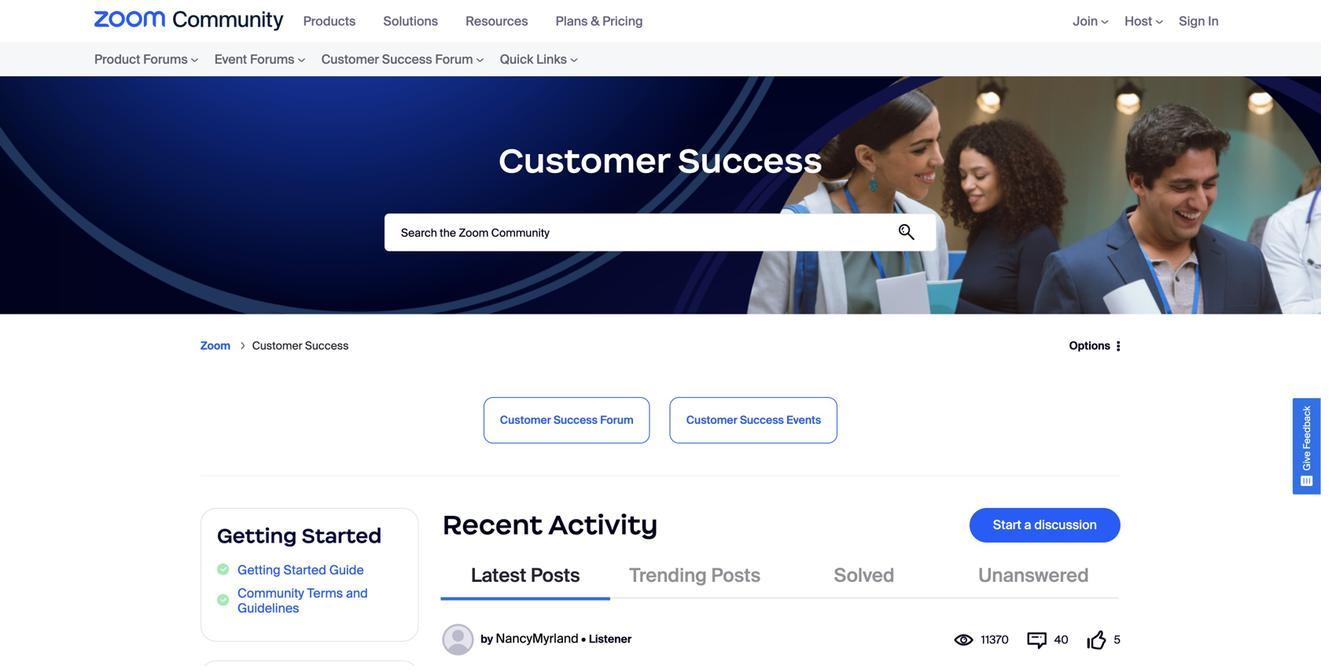 Task type: describe. For each thing, give the bounding box(es) containing it.
guide
[[329, 562, 364, 579]]

getting started heading
[[217, 523, 402, 548]]

customer success inside 'list'
[[252, 339, 349, 353]]

sign in
[[1179, 13, 1219, 29]]

success inside 'list'
[[305, 339, 349, 353]]

latest
[[471, 563, 526, 588]]

&
[[591, 13, 600, 29]]

40
[[1054, 633, 1069, 647]]

success for bottommost customer success forum link
[[554, 413, 598, 427]]

product forums
[[94, 51, 188, 68]]

forums for event forums
[[250, 51, 295, 68]]

sign
[[1179, 13, 1205, 29]]

zoom link
[[201, 339, 231, 353]]

solutions link
[[383, 13, 450, 29]]

join link
[[1073, 13, 1109, 29]]

event forums
[[214, 51, 295, 68]]

and
[[346, 585, 368, 601]]

nancymyrland
[[496, 630, 579, 647]]

by
[[481, 632, 493, 646]]

host
[[1125, 13, 1152, 29]]

trending posts
[[629, 563, 761, 588]]

customer success events
[[686, 413, 821, 427]]

plans
[[556, 13, 588, 29]]

event forums link
[[207, 42, 313, 76]]

1 vertical spatial forum
[[600, 413, 634, 427]]

events
[[787, 413, 821, 427]]

trending
[[629, 563, 707, 588]]

sign in link
[[1179, 13, 1219, 29]]

start
[[993, 517, 1021, 533]]

posts for trending posts
[[711, 563, 761, 588]]

1 vertical spatial customer success forum link
[[484, 398, 649, 443]]

getting started guide link
[[238, 562, 364, 579]]

success for customer success events link
[[740, 413, 784, 427]]

quick links
[[500, 51, 567, 68]]

a
[[1024, 517, 1032, 533]]

0 vertical spatial customer success forum link
[[313, 42, 492, 76]]

customer for bottommost customer success forum link
[[500, 413, 551, 427]]

nancymyrland link
[[496, 630, 579, 647]]

•
[[581, 632, 586, 646]]

quick
[[500, 51, 533, 68]]

customer success forum for bottommost customer success forum link
[[500, 413, 634, 427]]

unanswered
[[979, 563, 1089, 588]]

started for getting started
[[302, 523, 382, 548]]

solutions
[[383, 13, 438, 29]]

0 vertical spatial customer success
[[499, 139, 823, 182]]

getting started guide community terms and guidelines
[[238, 562, 368, 617]]

options
[[1069, 338, 1110, 353]]

by nancymyrland • listener
[[481, 630, 632, 647]]

in
[[1208, 13, 1219, 29]]

forums for product forums
[[143, 51, 188, 68]]

event
[[214, 51, 247, 68]]

customer success forum for the topmost customer success forum link
[[321, 51, 473, 68]]

11370
[[981, 633, 1009, 647]]

customer success events link
[[671, 398, 837, 443]]

product
[[94, 51, 140, 68]]

discussion
[[1034, 517, 1097, 533]]

5
[[1114, 633, 1121, 647]]

community
[[238, 585, 304, 601]]

plans & pricing link
[[556, 13, 655, 29]]

customer for the topmost customer success forum link
[[321, 51, 379, 68]]

customer inside 'list'
[[252, 339, 302, 353]]



Task type: vqa. For each thing, say whether or not it's contained in the screenshot.
by
yes



Task type: locate. For each thing, give the bounding box(es) containing it.
getting for getting started guide community terms and guidelines
[[238, 562, 281, 579]]

resources
[[466, 13, 528, 29]]

getting up getting started guide link
[[217, 523, 297, 548]]

menu bar containing product forums
[[63, 42, 617, 76]]

1 vertical spatial customer success forum
[[500, 413, 634, 427]]

list containing zoom
[[201, 326, 1059, 366]]

1 horizontal spatial forums
[[250, 51, 295, 68]]

1 vertical spatial started
[[284, 562, 326, 579]]

1 vertical spatial customer success
[[252, 339, 349, 353]]

0 horizontal spatial customer success forum
[[321, 51, 473, 68]]

recent
[[442, 508, 543, 542]]

started
[[302, 523, 382, 548], [284, 562, 326, 579]]

nancymyrland image
[[442, 624, 474, 656]]

list
[[201, 326, 1059, 366]]

1 forums from the left
[[143, 51, 188, 68]]

forums down community.title image
[[143, 51, 188, 68]]

forums right event
[[250, 51, 295, 68]]

quick links link
[[492, 42, 586, 76]]

customer success forum inside menu bar
[[321, 51, 473, 68]]

terms
[[307, 585, 343, 601]]

recent activity
[[442, 508, 658, 542]]

0 horizontal spatial customer success
[[252, 339, 349, 353]]

customer success forum
[[321, 51, 473, 68], [500, 413, 634, 427]]

getting up community
[[238, 562, 281, 579]]

zoom
[[201, 339, 231, 353]]

posts for latest posts
[[531, 563, 580, 588]]

1 horizontal spatial forum
[[600, 413, 634, 427]]

resources link
[[466, 13, 540, 29]]

options button
[[1059, 330, 1121, 362]]

menu bar containing products
[[295, 0, 663, 42]]

customer
[[321, 51, 379, 68], [499, 139, 670, 182], [252, 339, 302, 353], [500, 413, 551, 427], [686, 413, 738, 427]]

1 horizontal spatial posts
[[711, 563, 761, 588]]

posts right trending
[[711, 563, 761, 588]]

community.title image
[[94, 11, 284, 31]]

forums
[[143, 51, 188, 68], [250, 51, 295, 68]]

listener
[[589, 632, 632, 646]]

getting for getting started
[[217, 523, 297, 548]]

1 horizontal spatial customer success forum
[[500, 413, 634, 427]]

1 vertical spatial getting
[[238, 562, 281, 579]]

latest posts
[[471, 563, 580, 588]]

1 posts from the left
[[531, 563, 580, 588]]

customer for customer success events link
[[686, 413, 738, 427]]

started up terms
[[284, 562, 326, 579]]

start a discussion link
[[970, 508, 1121, 543]]

0 vertical spatial started
[[302, 523, 382, 548]]

pricing
[[603, 13, 643, 29]]

guidelines
[[238, 600, 299, 617]]

0 horizontal spatial forum
[[435, 51, 473, 68]]

community terms and guidelines link
[[238, 585, 402, 617]]

1 horizontal spatial customer success
[[499, 139, 823, 182]]

products
[[303, 13, 356, 29]]

2 posts from the left
[[711, 563, 761, 588]]

2 forums from the left
[[250, 51, 295, 68]]

links
[[536, 51, 567, 68]]

success
[[382, 51, 432, 68], [678, 139, 823, 182], [305, 339, 349, 353], [554, 413, 598, 427], [740, 413, 784, 427]]

0 vertical spatial getting
[[217, 523, 297, 548]]

customer success
[[499, 139, 823, 182], [252, 339, 349, 353]]

None submit
[[889, 214, 925, 250]]

started inside getting started guide community terms and guidelines
[[284, 562, 326, 579]]

Search text field
[[385, 214, 937, 251]]

posts down recent activity
[[531, 563, 580, 588]]

started up guide
[[302, 523, 382, 548]]

forum
[[435, 51, 473, 68], [600, 413, 634, 427]]

join
[[1073, 13, 1098, 29]]

posts
[[531, 563, 580, 588], [711, 563, 761, 588]]

getting
[[217, 523, 297, 548], [238, 562, 281, 579]]

solved
[[834, 563, 895, 588]]

activity
[[548, 508, 658, 542]]

customer success forum link
[[313, 42, 492, 76], [484, 398, 649, 443]]

success inside menu bar
[[382, 51, 432, 68]]

products link
[[303, 13, 368, 29]]

0 horizontal spatial posts
[[531, 563, 580, 588]]

started for getting started guide community terms and guidelines
[[284, 562, 326, 579]]

start a discussion
[[993, 517, 1097, 533]]

product forums link
[[94, 42, 207, 76]]

getting inside getting started guide community terms and guidelines
[[238, 562, 281, 579]]

menu bar
[[295, 0, 663, 42], [1049, 0, 1227, 42], [63, 42, 617, 76]]

host link
[[1125, 13, 1163, 29]]

0 vertical spatial forum
[[435, 51, 473, 68]]

0 vertical spatial customer success forum
[[321, 51, 473, 68]]

success for the topmost customer success forum link
[[382, 51, 432, 68]]

plans & pricing
[[556, 13, 643, 29]]

customer inside menu bar
[[321, 51, 379, 68]]

getting started
[[217, 523, 382, 548]]

0 horizontal spatial forums
[[143, 51, 188, 68]]

menu bar containing join
[[1049, 0, 1227, 42]]



